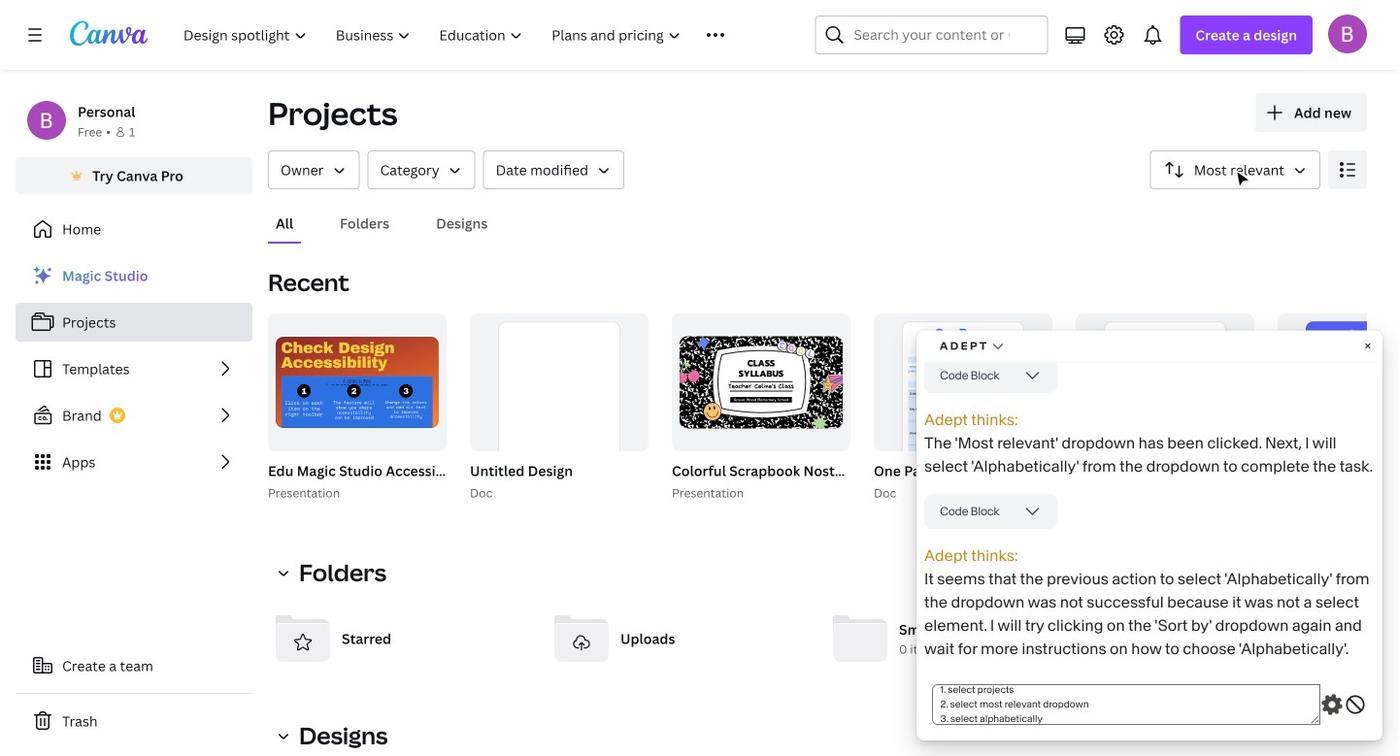Task type: describe. For each thing, give the bounding box(es) containing it.
Owner button
[[268, 151, 360, 189]]

bob builder image
[[1329, 14, 1368, 53]]

Category button
[[368, 151, 476, 189]]

2 group from the left
[[268, 314, 447, 452]]

1 group from the left
[[264, 314, 631, 503]]

6 group from the left
[[672, 314, 851, 452]]



Task type: vqa. For each thing, say whether or not it's contained in the screenshot.
fourth group from the right
yes



Task type: locate. For each thing, give the bounding box(es) containing it.
7 group from the left
[[870, 314, 1372, 503]]

top level navigation element
[[171, 16, 769, 54], [171, 16, 769, 54]]

8 group from the left
[[874, 314, 1053, 495]]

9 group from the left
[[1073, 314, 1255, 503]]

Sort by button
[[1151, 151, 1321, 189]]

Search search field
[[854, 17, 1010, 53]]

4 group from the left
[[470, 314, 649, 495]]

None search field
[[815, 16, 1049, 54]]

5 group from the left
[[668, 314, 1163, 503]]

group
[[264, 314, 631, 503], [268, 314, 447, 452], [466, 314, 649, 503], [470, 314, 649, 495], [668, 314, 1163, 503], [672, 314, 851, 452], [870, 314, 1372, 503], [874, 314, 1053, 495], [1073, 314, 1255, 503], [1275, 314, 1399, 503]]

Date modified button
[[483, 151, 625, 189]]

10 group from the left
[[1275, 314, 1399, 503]]

3 group from the left
[[466, 314, 649, 503]]

list
[[16, 256, 253, 482]]

region
[[268, 752, 1368, 757]]



